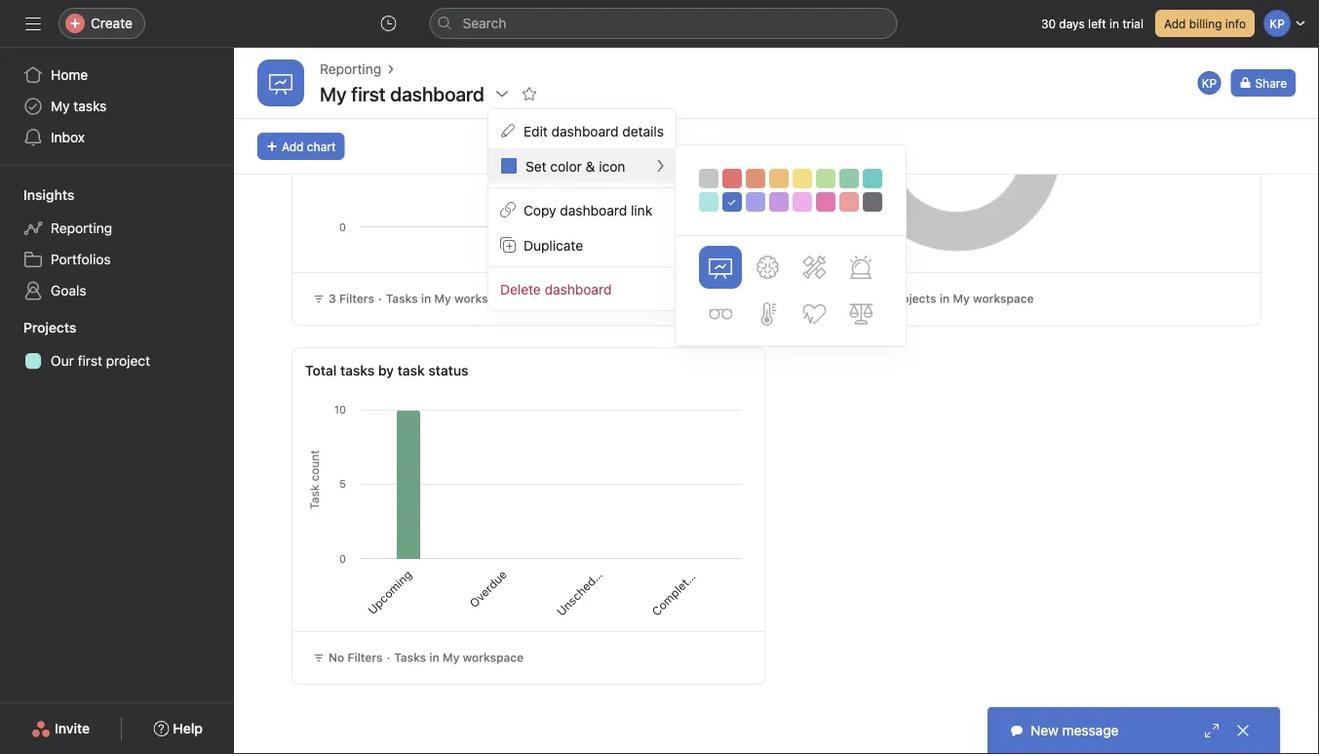Task type: locate. For each thing, give the bounding box(es) containing it.
search list box
[[430, 8, 898, 39]]

trial
[[1123, 17, 1144, 30]]

share button
[[1232, 69, 1296, 97]]

tasks down home
[[73, 98, 107, 114]]

&
[[586, 158, 595, 174]]

1 vertical spatial tasks
[[394, 651, 426, 664]]

1 horizontal spatial no
[[825, 292, 841, 305]]

no filters down crystal ball icon
[[825, 292, 879, 305]]

0 vertical spatial no
[[825, 292, 841, 305]]

edit dashboard details link
[[489, 113, 676, 148]]

no for tasks in my workspace
[[329, 651, 345, 664]]

tasks for my
[[73, 98, 107, 114]]

tasks for no filters
[[394, 651, 426, 664]]

balance image
[[850, 302, 873, 326]]

inbox
[[51, 129, 85, 145]]

add left chart
[[282, 139, 304, 153]]

reporting
[[320, 61, 382, 77], [51, 220, 112, 236]]

1 horizontal spatial no filters
[[825, 292, 879, 305]]

close image
[[1236, 723, 1252, 738]]

filters down crystal ball icon
[[844, 292, 879, 305]]

tasks in my workspace for 3 filters
[[386, 292, 516, 305]]

1 vertical spatial tasks
[[340, 362, 375, 379]]

add left billing
[[1165, 17, 1187, 30]]

kp left share "button"
[[1202, 76, 1218, 90]]

0 horizontal spatial no filters
[[329, 651, 383, 664]]

tasks in my workspace up task status
[[386, 292, 516, 305]]

0 vertical spatial tasks
[[386, 292, 418, 305]]

set color & icon
[[526, 158, 626, 174]]

no
[[825, 292, 841, 305], [329, 651, 345, 664]]

add billing info
[[1165, 17, 1247, 30]]

in
[[1110, 17, 1120, 30], [421, 292, 431, 305], [940, 292, 950, 305], [430, 651, 440, 664]]

details
[[623, 123, 664, 139]]

total tasks by task status
[[305, 362, 469, 379]]

reporting up my first dashboard
[[320, 61, 382, 77]]

color
[[551, 158, 582, 174]]

copy dashboard link
[[524, 202, 653, 218]]

hide sidebar image
[[25, 16, 41, 31]]

0 horizontal spatial reporting
[[51, 220, 112, 236]]

add for add chart
[[282, 139, 304, 153]]

add to starred image
[[522, 86, 537, 101]]

temperature image
[[756, 302, 779, 326]]

tasks right 3 filters in the top of the page
[[386, 292, 418, 305]]

projects button
[[0, 318, 76, 338]]

1 horizontal spatial kp
[[1202, 76, 1218, 90]]

1 horizontal spatial reporting link
[[320, 59, 382, 80]]

invite button
[[19, 711, 103, 746]]

0 vertical spatial tasks
[[73, 98, 107, 114]]

0 vertical spatial kp
[[1202, 76, 1218, 90]]

completed
[[650, 566, 702, 618]]

tasks inside global element
[[73, 98, 107, 114]]

health image
[[803, 302, 826, 326]]

reporting inside the insights element
[[51, 220, 112, 236]]

30
[[1042, 17, 1056, 30]]

0 horizontal spatial tasks
[[73, 98, 107, 114]]

0 vertical spatial dashboard
[[552, 123, 619, 139]]

reporting up portfolios
[[51, 220, 112, 236]]

unscheduled
[[554, 557, 615, 618]]

0 vertical spatial no filters
[[825, 292, 879, 305]]

0 horizontal spatial projects
[[23, 319, 76, 336]]

0 vertical spatial add
[[1165, 17, 1187, 30]]

0 vertical spatial tasks in my workspace
[[386, 292, 516, 305]]

add
[[1165, 17, 1187, 30], [282, 139, 304, 153]]

duplicate link
[[489, 227, 676, 262]]

0 vertical spatial reporting
[[320, 61, 382, 77]]

copy
[[524, 202, 557, 218]]

1 vertical spatial reporting link
[[12, 213, 222, 244]]

projects inside dropdown button
[[23, 319, 76, 336]]

projects up our
[[23, 319, 76, 336]]

our first project link
[[12, 345, 222, 377]]

tasks in my workspace
[[386, 292, 516, 305], [394, 651, 524, 664]]

projects
[[890, 292, 937, 305], [23, 319, 76, 336]]

tasks
[[73, 98, 107, 114], [340, 362, 375, 379]]

copy dashboard link link
[[489, 192, 676, 227]]

icon
[[599, 158, 626, 174]]

1 vertical spatial projects
[[23, 319, 76, 336]]

1 horizontal spatial add
[[1165, 17, 1187, 30]]

my
[[320, 82, 347, 105], [51, 98, 70, 114], [435, 292, 451, 305], [953, 292, 970, 305], [443, 651, 460, 664]]

reporting link up portfolios
[[12, 213, 222, 244]]

dashboard up "set color & icon" link on the top
[[552, 123, 619, 139]]

tasks left by
[[340, 362, 375, 379]]

0 horizontal spatial reporting link
[[12, 213, 222, 244]]

filters
[[339, 292, 375, 305], [844, 292, 879, 305], [348, 651, 383, 664]]

1 vertical spatial kp
[[544, 244, 559, 258]]

projects for projects
[[23, 319, 76, 336]]

no filters down upcoming
[[329, 651, 383, 664]]

kp
[[1202, 76, 1218, 90], [544, 244, 559, 258]]

no filters
[[825, 292, 879, 305], [329, 651, 383, 664]]

task status
[[398, 362, 469, 379]]

0 horizontal spatial kp
[[544, 244, 559, 258]]

reporting link up my first dashboard
[[320, 59, 382, 80]]

tasks
[[386, 292, 418, 305], [394, 651, 426, 664]]

1 vertical spatial add
[[282, 139, 304, 153]]

no filters for projects in my workspace
[[825, 292, 879, 305]]

add for add billing info
[[1165, 17, 1187, 30]]

insights
[[23, 187, 74, 203]]

1 vertical spatial no
[[329, 651, 345, 664]]

workspace
[[455, 292, 516, 305], [974, 292, 1035, 305], [463, 651, 524, 664]]

dashboard down 'duplicate' link in the top of the page
[[545, 281, 612, 297]]

show options image
[[494, 86, 510, 101]]

help
[[173, 720, 203, 737]]

my inside global element
[[51, 98, 70, 114]]

no filters for tasks in my workspace
[[329, 651, 383, 664]]

my tasks
[[51, 98, 107, 114]]

1 horizontal spatial projects
[[890, 292, 937, 305]]

view chart image
[[676, 368, 691, 383]]

0 horizontal spatial no
[[329, 651, 345, 664]]

set
[[526, 158, 547, 174]]

projects right the balance image
[[890, 292, 937, 305]]

dashboard
[[552, 123, 619, 139], [560, 202, 627, 218], [545, 281, 612, 297]]

1 vertical spatial no filters
[[329, 651, 383, 664]]

dashboard for details
[[552, 123, 619, 139]]

0 horizontal spatial add
[[282, 139, 304, 153]]

kp up delete dashboard
[[544, 244, 559, 258]]

no for projects in my workspace
[[825, 292, 841, 305]]

home
[[51, 67, 88, 83]]

0 vertical spatial projects
[[890, 292, 937, 305]]

reporting link
[[320, 59, 382, 80], [12, 213, 222, 244]]

tasks in my workspace down overdue
[[394, 651, 524, 664]]

1 vertical spatial tasks in my workspace
[[394, 651, 524, 664]]

tasks down upcoming
[[394, 651, 426, 664]]

0 vertical spatial reporting link
[[320, 59, 382, 80]]

30 days left in trial
[[1042, 17, 1144, 30]]

left
[[1089, 17, 1107, 30]]

add billing info button
[[1156, 10, 1255, 37]]

1 vertical spatial reporting
[[51, 220, 112, 236]]

dashboard up 'duplicate' link in the top of the page
[[560, 202, 627, 218]]

1 horizontal spatial tasks
[[340, 362, 375, 379]]

1 vertical spatial dashboard
[[560, 202, 627, 218]]



Task type: describe. For each thing, give the bounding box(es) containing it.
create
[[91, 15, 133, 31]]

crystal ball image
[[850, 256, 873, 279]]

projects for projects in my workspace
[[890, 292, 937, 305]]

invite
[[55, 720, 90, 737]]

3
[[329, 292, 336, 305]]

chart
[[307, 139, 336, 153]]

portfolios
[[51, 251, 111, 267]]

inbox link
[[12, 122, 222, 153]]

create button
[[59, 8, 145, 39]]

our first project
[[51, 353, 150, 369]]

overdue
[[467, 567, 510, 610]]

link
[[631, 202, 653, 218]]

tasks for total
[[340, 362, 375, 379]]

report image
[[269, 71, 293, 95]]

home link
[[12, 60, 222, 91]]

my first dashboard
[[320, 82, 485, 105]]

delete
[[500, 281, 541, 297]]

insights button
[[0, 185, 74, 205]]

more actions image
[[730, 368, 746, 383]]

glasses image
[[709, 302, 733, 326]]

days
[[1060, 17, 1085, 30]]

projects in my workspace
[[890, 292, 1035, 305]]

our
[[51, 353, 74, 369]]

add chart button
[[258, 133, 345, 160]]

upcoming
[[365, 567, 415, 617]]

add chart
[[282, 139, 336, 153]]

search
[[463, 15, 507, 31]]

share
[[1256, 76, 1288, 90]]

goals link
[[12, 275, 222, 306]]

edit
[[524, 123, 548, 139]]

total
[[305, 362, 337, 379]]

delete dashboard
[[500, 281, 612, 297]]

satellite image
[[803, 256, 826, 279]]

filters right 3
[[339, 292, 375, 305]]

tasks for 3 filters
[[386, 292, 418, 305]]

1 horizontal spatial reporting
[[320, 61, 382, 77]]

portfolios link
[[12, 244, 222, 275]]

goals
[[51, 282, 86, 299]]

kp button
[[1196, 69, 1224, 97]]

dashboard for link
[[560, 202, 627, 218]]

edit dashboard details
[[524, 123, 664, 139]]

my tasks link
[[12, 91, 222, 122]]

tasks in my workspace for no filters
[[394, 651, 524, 664]]

duplicate
[[524, 237, 583, 253]]

search button
[[430, 8, 898, 39]]

brain image
[[756, 256, 779, 279]]

kp inside kp button
[[1202, 76, 1218, 90]]

3 filters
[[329, 292, 375, 305]]

expand new message image
[[1205, 723, 1220, 738]]

first
[[78, 353, 102, 369]]

new message
[[1031, 722, 1119, 738]]

set color & icon link
[[489, 148, 676, 183]]

help button
[[141, 711, 216, 746]]

first dashboard
[[351, 82, 485, 105]]

global element
[[0, 48, 234, 165]]

filters down upcoming
[[348, 651, 383, 664]]

info
[[1226, 17, 1247, 30]]

history image
[[381, 16, 397, 31]]

insights element
[[0, 178, 234, 310]]

edit chart image
[[703, 368, 718, 383]]

2 vertical spatial dashboard
[[545, 281, 612, 297]]

delete dashboard link
[[489, 271, 676, 306]]

billing
[[1190, 17, 1223, 30]]

by
[[378, 362, 394, 379]]

project
[[106, 353, 150, 369]]

projects element
[[0, 310, 234, 380]]

report image
[[709, 256, 733, 279]]



Task type: vqa. For each thing, say whether or not it's contained in the screenshot.
the task status
yes



